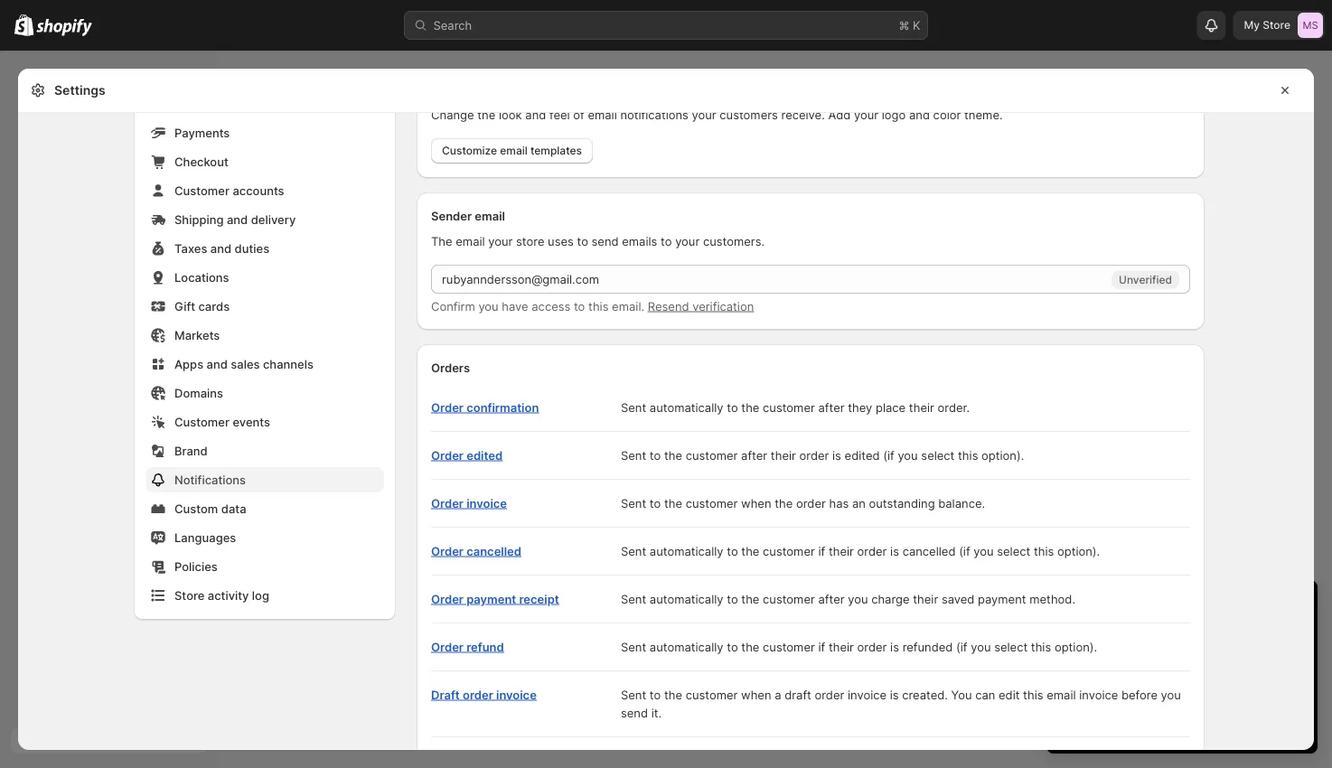 Task type: locate. For each thing, give the bounding box(es) containing it.
order right draft
[[815, 688, 844, 702]]

0 vertical spatial if
[[818, 544, 825, 558]]

email right sender
[[475, 209, 505, 223]]

the
[[477, 108, 496, 122], [741, 400, 760, 414], [664, 448, 682, 462], [664, 496, 682, 510], [775, 496, 793, 510], [741, 544, 760, 558], [741, 592, 760, 606], [741, 640, 760, 654], [664, 688, 682, 702]]

email for the email your store uses to send emails to your customers.
[[456, 234, 485, 248]]

after you connect or buy a custom domain
[[1079, 665, 1286, 697]]

order down an
[[857, 544, 887, 558]]

1 customer from the top
[[174, 183, 230, 197]]

this right edit
[[1023, 688, 1043, 702]]

pick
[[1146, 716, 1168, 729]]

customer inside customer events "link"
[[174, 415, 230, 429]]

outstanding
[[869, 496, 935, 510]]

after down first 3 months for $1/month
[[1140, 665, 1166, 679]]

order
[[431, 400, 464, 414], [431, 448, 464, 462], [431, 496, 464, 510], [431, 544, 464, 558], [431, 592, 464, 606], [431, 640, 464, 654]]

1 horizontal spatial a
[[1120, 629, 1127, 643]]

payments link
[[146, 120, 384, 146]]

when down 'sent to the customer after their order is edited (if you select this option).'
[[741, 496, 771, 510]]

payment right saved
[[978, 592, 1026, 606]]

languages
[[174, 531, 236, 545]]

after inside after you connect or buy a custom domain
[[1140, 665, 1166, 679]]

locations link
[[146, 265, 384, 290]]

accounts
[[233, 183, 284, 197]]

order cancelled
[[431, 544, 521, 558]]

1 vertical spatial plan
[[1196, 716, 1218, 729]]

customers.
[[703, 234, 765, 248]]

invoice up order cancelled
[[467, 496, 507, 510]]

automatically
[[650, 400, 724, 414], [650, 544, 724, 558], [650, 592, 724, 606], [650, 640, 724, 654]]

customer
[[763, 400, 815, 414], [686, 448, 738, 462], [686, 496, 738, 510], [763, 544, 815, 558], [763, 592, 815, 606], [763, 640, 815, 654], [686, 688, 738, 702]]

resend verification button
[[648, 299, 754, 313]]

draft order invoice link
[[431, 688, 537, 702]]

customer down 'checkout'
[[174, 183, 230, 197]]

their down the sent automatically to the customer after they place their order.
[[771, 448, 796, 462]]

order down order invoice link
[[431, 544, 464, 558]]

email down look
[[500, 144, 528, 157]]

(if down balance.
[[959, 544, 970, 558]]

look
[[499, 108, 522, 122]]

payments
[[174, 126, 230, 140]]

option). up the $20
[[1055, 640, 1097, 654]]

1 horizontal spatial store
[[1263, 19, 1291, 32]]

and right taxes
[[210, 241, 231, 255]]

after up sent automatically to the customer if their order is refunded (if you select this option).
[[818, 592, 845, 606]]

1 order from the top
[[431, 400, 464, 414]]

3 order from the top
[[431, 496, 464, 510]]

settings dialog
[[18, 0, 1314, 768]]

and down customer accounts
[[227, 212, 248, 226]]

if down sent automatically to the customer after you charge their saved payment method.
[[818, 640, 825, 654]]

2 vertical spatial select
[[994, 640, 1028, 654]]

send left emails
[[592, 234, 619, 248]]

0 vertical spatial store
[[1263, 19, 1291, 32]]

1 vertical spatial customer
[[174, 415, 230, 429]]

logo
[[882, 108, 906, 122]]

order down orders
[[431, 400, 464, 414]]

2 horizontal spatial a
[[1280, 665, 1286, 679]]

1 horizontal spatial send
[[621, 706, 648, 720]]

4 sent from the top
[[621, 544, 646, 558]]

1 vertical spatial if
[[818, 640, 825, 654]]

store
[[1263, 19, 1291, 32], [174, 588, 205, 602]]

order left refund
[[431, 640, 464, 654]]

2 edited from the left
[[845, 448, 880, 462]]

2 automatically from the top
[[650, 544, 724, 558]]

0 vertical spatial when
[[741, 496, 771, 510]]

notifications link
[[146, 467, 384, 493]]

invoice down sent automatically to the customer if their order is refunded (if you select this option).
[[848, 688, 887, 702]]

5 order from the top
[[431, 592, 464, 606]]

confirm you have access to this email. resend verification
[[431, 299, 754, 313]]

select for refunded
[[994, 640, 1028, 654]]

if for cancelled
[[818, 544, 825, 558]]

option). for sent automatically to the customer if their order is cancelled (if you select this option).
[[1057, 544, 1100, 558]]

order down order edited link
[[431, 496, 464, 510]]

locations
[[174, 270, 229, 284]]

shopify image
[[36, 18, 92, 37]]

6 order from the top
[[431, 640, 464, 654]]

checkout link
[[146, 149, 384, 174]]

first 3 months for $1/month
[[1079, 647, 1231, 661]]

1 horizontal spatial edited
[[845, 448, 880, 462]]

0 vertical spatial send
[[592, 234, 619, 248]]

1 automatically from the top
[[650, 400, 724, 414]]

select up edit
[[994, 640, 1028, 654]]

you left charge
[[848, 592, 868, 606]]

taxes and duties
[[174, 241, 269, 255]]

send left it.
[[621, 706, 648, 720]]

plan
[[1157, 629, 1181, 643], [1196, 716, 1218, 729]]

search
[[433, 18, 472, 32]]

invoice down refund
[[496, 688, 537, 702]]

plan down after you connect or buy a custom domain
[[1196, 716, 1218, 729]]

0 horizontal spatial cancelled
[[467, 544, 521, 558]]

2 vertical spatial a
[[775, 688, 781, 702]]

7 sent from the top
[[621, 688, 646, 702]]

order refund link
[[431, 640, 504, 654]]

2 if from the top
[[818, 640, 825, 654]]

verification
[[692, 299, 754, 313]]

is left created.
[[890, 688, 899, 702]]

order
[[799, 448, 829, 462], [796, 496, 826, 510], [857, 544, 887, 558], [857, 640, 887, 654], [463, 688, 493, 702], [815, 688, 844, 702]]

add
[[828, 108, 851, 122]]

after down the sent automatically to the customer after they place their order.
[[741, 448, 767, 462]]

their right "place"
[[909, 400, 934, 414]]

2 payment from the left
[[978, 592, 1026, 606]]

select
[[921, 448, 955, 462], [997, 544, 1031, 558], [994, 640, 1028, 654]]

order for order confirmation
[[431, 400, 464, 414]]

0 vertical spatial option).
[[982, 448, 1024, 462]]

1 if from the top
[[818, 544, 825, 558]]

1 horizontal spatial cancelled
[[903, 544, 956, 558]]

your right pick
[[1170, 716, 1194, 729]]

order right the draft
[[463, 688, 493, 702]]

markets link
[[146, 323, 384, 348]]

when inside sent to the customer when a draft order invoice is created. you can edit this email invoice before you send it.
[[741, 688, 771, 702]]

is left refunded
[[890, 640, 899, 654]]

sent for sent automatically to the customer after you charge their saved payment method.
[[621, 592, 646, 606]]

order up order invoice
[[431, 448, 464, 462]]

invoice down the $20
[[1079, 688, 1118, 702]]

orders
[[431, 361, 470, 375]]

a left the paid at right
[[1120, 629, 1127, 643]]

sent for sent automatically to the customer if their order is cancelled (if you select this option).
[[621, 544, 646, 558]]

started
[[1181, 596, 1243, 618]]

2 vertical spatial (if
[[956, 640, 968, 654]]

order for order payment receipt
[[431, 592, 464, 606]]

send inside sent to the customer when a draft order invoice is created. you can edit this email invoice before you send it.
[[621, 706, 648, 720]]

automatically for sent automatically to the customer if their order is cancelled (if you select this option).
[[650, 544, 724, 558]]

option).
[[982, 448, 1024, 462], [1057, 544, 1100, 558], [1055, 640, 1097, 654]]

you
[[478, 299, 499, 313], [898, 448, 918, 462], [974, 544, 994, 558], [848, 592, 868, 606], [971, 640, 991, 654], [1169, 665, 1189, 679], [1161, 688, 1181, 702]]

3 automatically from the top
[[650, 592, 724, 606]]

dialog
[[1321, 69, 1332, 768]]

confirm
[[431, 299, 475, 313]]

you down 'for'
[[1169, 665, 1189, 679]]

2 when from the top
[[741, 688, 771, 702]]

0 horizontal spatial payment
[[467, 592, 516, 606]]

my store
[[1244, 19, 1291, 32]]

2 sent from the top
[[621, 448, 646, 462]]

1 vertical spatial store
[[174, 588, 205, 602]]

6 sent from the top
[[621, 640, 646, 654]]

and right logo
[[909, 108, 930, 122]]

your inside pick your plan link
[[1170, 716, 1194, 729]]

brand
[[174, 444, 208, 458]]

pick your plan link
[[1065, 710, 1300, 736]]

option). for sent automatically to the customer if their order is refunded (if you select this option).
[[1055, 640, 1097, 654]]

⌘
[[899, 18, 910, 32]]

channels
[[263, 357, 314, 371]]

0 horizontal spatial store
[[174, 588, 205, 602]]

email for customize email templates
[[500, 144, 528, 157]]

and left feel
[[525, 108, 546, 122]]

4 automatically from the top
[[650, 640, 724, 654]]

taxes and duties link
[[146, 236, 384, 261]]

(if down "place"
[[883, 448, 894, 462]]

order.
[[938, 400, 970, 414]]

select down order.
[[921, 448, 955, 462]]

your trial just started button
[[1047, 580, 1318, 618]]

(if right refunded
[[956, 640, 968, 654]]

1 vertical spatial option).
[[1057, 544, 1100, 558]]

shipping and delivery link
[[146, 207, 384, 232]]

3 sent from the top
[[621, 496, 646, 510]]

your trial just started element
[[1047, 627, 1318, 754]]

automatically for sent automatically to the customer after they place their order.
[[650, 400, 724, 414]]

select up method.
[[997, 544, 1031, 558]]

1 sent from the top
[[621, 400, 646, 414]]

their
[[909, 400, 934, 414], [771, 448, 796, 462], [829, 544, 854, 558], [913, 592, 938, 606], [829, 640, 854, 654]]

their left saved
[[913, 592, 938, 606]]

0 horizontal spatial a
[[775, 688, 781, 702]]

is up charge
[[890, 544, 899, 558]]

place
[[876, 400, 906, 414]]

a inside after you connect or buy a custom domain
[[1280, 665, 1286, 679]]

2 vertical spatial option).
[[1055, 640, 1097, 654]]

a left draft
[[775, 688, 781, 702]]

1 vertical spatial select
[[997, 544, 1031, 558]]

1 payment from the left
[[467, 592, 516, 606]]

order inside sent to the customer when a draft order invoice is created. you can edit this email invoice before you send it.
[[815, 688, 844, 702]]

you up can
[[971, 640, 991, 654]]

order cancelled link
[[431, 544, 521, 558]]

cards
[[198, 299, 230, 313]]

after
[[818, 400, 845, 414], [741, 448, 767, 462], [818, 592, 845, 606], [1140, 665, 1166, 679]]

1 horizontal spatial payment
[[978, 592, 1026, 606]]

store activity log
[[174, 588, 269, 602]]

1 vertical spatial when
[[741, 688, 771, 702]]

cancelled down outstanding
[[903, 544, 956, 558]]

1 vertical spatial send
[[621, 706, 648, 720]]

email down sender email
[[456, 234, 485, 248]]

connect
[[1193, 665, 1238, 679]]

sent inside sent to the customer when a draft order invoice is created. you can edit this email invoice before you send it.
[[621, 688, 646, 702]]

customer down domains
[[174, 415, 230, 429]]

a for sent to the customer when a draft order invoice is created. you can edit this email invoice before you send it.
[[775, 688, 781, 702]]

invoice
[[467, 496, 507, 510], [496, 688, 537, 702], [848, 688, 887, 702], [1079, 688, 1118, 702]]

if down the sent to the customer when the order has an outstanding balance.
[[818, 544, 825, 558]]

when
[[741, 496, 771, 510], [741, 688, 771, 702]]

1 vertical spatial a
[[1280, 665, 1286, 679]]

balance.
[[938, 496, 985, 510]]

and up $1/month
[[1184, 629, 1205, 643]]

0 vertical spatial customer
[[174, 183, 230, 197]]

option). up balance.
[[982, 448, 1024, 462]]

order invoice
[[431, 496, 507, 510]]

domain
[[1123, 683, 1164, 697]]

store right the my
[[1263, 19, 1291, 32]]

they
[[848, 400, 872, 414]]

gift cards
[[174, 299, 230, 313]]

edited down order confirmation link on the bottom
[[467, 448, 503, 462]]

(if
[[883, 448, 894, 462], [959, 544, 970, 558], [956, 640, 968, 654]]

0 horizontal spatial plan
[[1157, 629, 1181, 643]]

5 sent from the top
[[621, 592, 646, 606]]

0 vertical spatial a
[[1120, 629, 1127, 643]]

when left draft
[[741, 688, 771, 702]]

2 cancelled from the left
[[903, 544, 956, 558]]

email left custom at right bottom
[[1047, 688, 1076, 702]]

charge
[[871, 592, 910, 606]]

1 vertical spatial (if
[[959, 544, 970, 558]]

(if for cancelled
[[959, 544, 970, 558]]

a inside sent to the customer when a draft order invoice is created. you can edit this email invoice before you send it.
[[775, 688, 781, 702]]

2 customer from the top
[[174, 415, 230, 429]]

1 when from the top
[[741, 496, 771, 510]]

email for sender email
[[475, 209, 505, 223]]

0 horizontal spatial edited
[[467, 448, 503, 462]]

if
[[818, 544, 825, 558], [818, 640, 825, 654]]

email
[[588, 108, 617, 122], [500, 144, 528, 157], [475, 209, 505, 223], [456, 234, 485, 248], [1047, 688, 1076, 702]]

store down policies
[[174, 588, 205, 602]]

you up pick your plan
[[1161, 688, 1181, 702]]

for
[[1160, 647, 1175, 661]]

sent automatically to the customer after you charge their saved payment method.
[[621, 592, 1075, 606]]

⌘ k
[[899, 18, 920, 32]]

my
[[1244, 19, 1260, 32]]

2 order from the top
[[431, 448, 464, 462]]

shopify image
[[14, 14, 34, 36]]

method.
[[1030, 592, 1075, 606]]

gift
[[174, 299, 195, 313]]

option). up method.
[[1057, 544, 1100, 558]]

cancelled up order payment receipt
[[467, 544, 521, 558]]

customer for customer accounts
[[174, 183, 230, 197]]

to inside the your trial just started element
[[1105, 629, 1117, 643]]

this left email.
[[588, 299, 609, 313]]

1 horizontal spatial plan
[[1196, 716, 1218, 729]]

order for order edited
[[431, 448, 464, 462]]

4 order from the top
[[431, 544, 464, 558]]

payment left the receipt
[[467, 592, 516, 606]]

a right buy
[[1280, 665, 1286, 679]]

order up order refund "link" in the bottom of the page
[[431, 592, 464, 606]]

customer events link
[[146, 409, 384, 435]]

edited down they at bottom right
[[845, 448, 880, 462]]

sender
[[431, 209, 472, 223]]

plan up 'for'
[[1157, 629, 1181, 643]]

when for a
[[741, 688, 771, 702]]



Task type: describe. For each thing, give the bounding box(es) containing it.
buy
[[1256, 665, 1276, 679]]

you down balance.
[[974, 544, 994, 558]]

you inside sent to the customer when a draft order invoice is created. you can edit this email invoice before you send it.
[[1161, 688, 1181, 702]]

theme.
[[964, 108, 1003, 122]]

email inside sent to the customer when a draft order invoice is created. you can edit this email invoice before you send it.
[[1047, 688, 1076, 702]]

the email your store uses to send emails to your customers.
[[431, 234, 765, 248]]

custom data link
[[146, 496, 384, 521]]

this left switch
[[1031, 640, 1051, 654]]

domains link
[[146, 380, 384, 406]]

sales
[[231, 357, 260, 371]]

order up the sent to the customer when the order has an outstanding balance.
[[799, 448, 829, 462]]

sent for sent to the customer after their order is edited (if you select this option).
[[621, 448, 646, 462]]

your right add
[[854, 108, 879, 122]]

customer inside sent to the customer when a draft order invoice is created. you can edit this email invoice before you send it.
[[686, 688, 738, 702]]

templates
[[530, 144, 582, 157]]

sent automatically to the customer if their order is refunded (if you select this option).
[[621, 640, 1097, 654]]

order payment receipt link
[[431, 592, 559, 606]]

notifications
[[174, 473, 246, 487]]

email.
[[612, 299, 644, 313]]

just
[[1146, 596, 1176, 618]]

their down sent automatically to the customer after you charge their saved payment method.
[[829, 640, 854, 654]]

sent to the customer after their order is edited (if you select this option).
[[621, 448, 1024, 462]]

sender email
[[431, 209, 505, 223]]

sent automatically to the customer after they place their order.
[[621, 400, 970, 414]]

your trial just started
[[1065, 596, 1243, 618]]

order confirmation link
[[431, 400, 539, 414]]

the inside sent to the customer when a draft order invoice is created. you can edit this email invoice before you send it.
[[664, 688, 682, 702]]

0 vertical spatial plan
[[1157, 629, 1181, 643]]

a for after you connect or buy a custom domain
[[1280, 665, 1286, 679]]

uses
[[548, 234, 574, 248]]

paid
[[1130, 629, 1154, 643]]

when for the
[[741, 496, 771, 510]]

can
[[975, 688, 995, 702]]

settings
[[54, 83, 105, 98]]

you up outstanding
[[898, 448, 918, 462]]

order down charge
[[857, 640, 887, 654]]

receive.
[[781, 108, 825, 122]]

data
[[221, 502, 246, 516]]

this up method.
[[1034, 544, 1054, 558]]

order left has
[[796, 496, 826, 510]]

saved
[[942, 592, 975, 606]]

you inside after you connect or buy a custom domain
[[1169, 665, 1189, 679]]

color
[[933, 108, 961, 122]]

this up balance.
[[958, 448, 978, 462]]

or
[[1241, 665, 1252, 679]]

sent automatically to the customer if their order is cancelled (if you select this option).
[[621, 544, 1100, 558]]

your left store
[[488, 234, 513, 248]]

notifications
[[620, 108, 689, 122]]

languages link
[[146, 525, 384, 550]]

access
[[532, 299, 571, 313]]

and inside the your trial just started element
[[1184, 629, 1205, 643]]

sent for sent automatically to the customer after they place their order.
[[621, 400, 646, 414]]

customers
[[720, 108, 778, 122]]

order refund
[[431, 640, 504, 654]]

change
[[431, 108, 474, 122]]

custom data
[[174, 502, 246, 516]]

order for order refund
[[431, 640, 464, 654]]

1 cancelled from the left
[[467, 544, 521, 558]]

your left customers.
[[675, 234, 700, 248]]

Unverified text field
[[431, 265, 1108, 294]]

edit
[[999, 688, 1020, 702]]

and right apps
[[207, 357, 228, 371]]

you left have
[[478, 299, 499, 313]]

0 vertical spatial (if
[[883, 448, 894, 462]]

activity
[[208, 588, 249, 602]]

$20
[[1079, 665, 1101, 679]]

your
[[1065, 596, 1103, 618]]

of
[[573, 108, 584, 122]]

is up has
[[832, 448, 841, 462]]

draft
[[785, 688, 811, 702]]

gift cards link
[[146, 294, 384, 319]]

customize
[[442, 144, 497, 157]]

duties
[[235, 241, 269, 255]]

sent for sent to the customer when the order has an outstanding balance.
[[621, 496, 646, 510]]

1 edited from the left
[[467, 448, 503, 462]]

sent to the customer when a draft order invoice is created. you can edit this email invoice before you send it.
[[621, 688, 1181, 720]]

store inside the store activity log link
[[174, 588, 205, 602]]

refund
[[467, 640, 504, 654]]

pick your plan
[[1146, 716, 1218, 729]]

switch
[[1065, 629, 1102, 643]]

automatically for sent automatically to the customer if their order is refunded (if you select this option).
[[650, 640, 724, 654]]

order for order cancelled
[[431, 544, 464, 558]]

have
[[502, 299, 528, 313]]

sent for sent automatically to the customer if their order is refunded (if you select this option).
[[621, 640, 646, 654]]

the
[[431, 234, 452, 248]]

shipping
[[174, 212, 224, 226]]

taxes
[[174, 241, 207, 255]]

checkout
[[174, 155, 228, 169]]

email right of
[[588, 108, 617, 122]]

events
[[233, 415, 270, 429]]

0 vertical spatial select
[[921, 448, 955, 462]]

refunded
[[903, 640, 953, 654]]

customer accounts link
[[146, 178, 384, 203]]

months
[[1115, 647, 1157, 661]]

confirmation
[[467, 400, 539, 414]]

apps
[[174, 357, 203, 371]]

order edited link
[[431, 448, 503, 462]]

order invoice link
[[431, 496, 507, 510]]

order confirmation
[[431, 400, 539, 414]]

markets
[[174, 328, 220, 342]]

after left they at bottom right
[[818, 400, 845, 414]]

customer for customer events
[[174, 415, 230, 429]]

store
[[516, 234, 544, 248]]

(if for refunded
[[956, 640, 968, 654]]

order for order invoice
[[431, 496, 464, 510]]

apps and sales channels
[[174, 357, 314, 371]]

0 horizontal spatial send
[[592, 234, 619, 248]]

to inside sent to the customer when a draft order invoice is created. you can edit this email invoice before you send it.
[[650, 688, 661, 702]]

unverified
[[1119, 273, 1172, 286]]

shipping and delivery
[[174, 212, 296, 226]]

if for refunded
[[818, 640, 825, 654]]

is inside sent to the customer when a draft order invoice is created. you can edit this email invoice before you send it.
[[890, 688, 899, 702]]

custom
[[1079, 683, 1120, 697]]

sent for sent to the customer when a draft order invoice is created. you can edit this email invoice before you send it.
[[621, 688, 646, 702]]

their down has
[[829, 544, 854, 558]]

created.
[[902, 688, 948, 702]]

policies link
[[146, 554, 384, 579]]

this inside sent to the customer when a draft order invoice is created. you can edit this email invoice before you send it.
[[1023, 688, 1043, 702]]

select for cancelled
[[997, 544, 1031, 558]]

$20 credit link
[[1079, 665, 1136, 679]]

automatically for sent automatically to the customer after you charge their saved payment method.
[[650, 592, 724, 606]]

you
[[951, 688, 972, 702]]

my store image
[[1298, 13, 1323, 38]]

it.
[[651, 706, 662, 720]]

$20 credit
[[1079, 665, 1136, 679]]

your left customers
[[692, 108, 716, 122]]

delivery
[[251, 212, 296, 226]]

trial
[[1108, 596, 1140, 618]]



Task type: vqa. For each thing, say whether or not it's contained in the screenshot.
Accounts
yes



